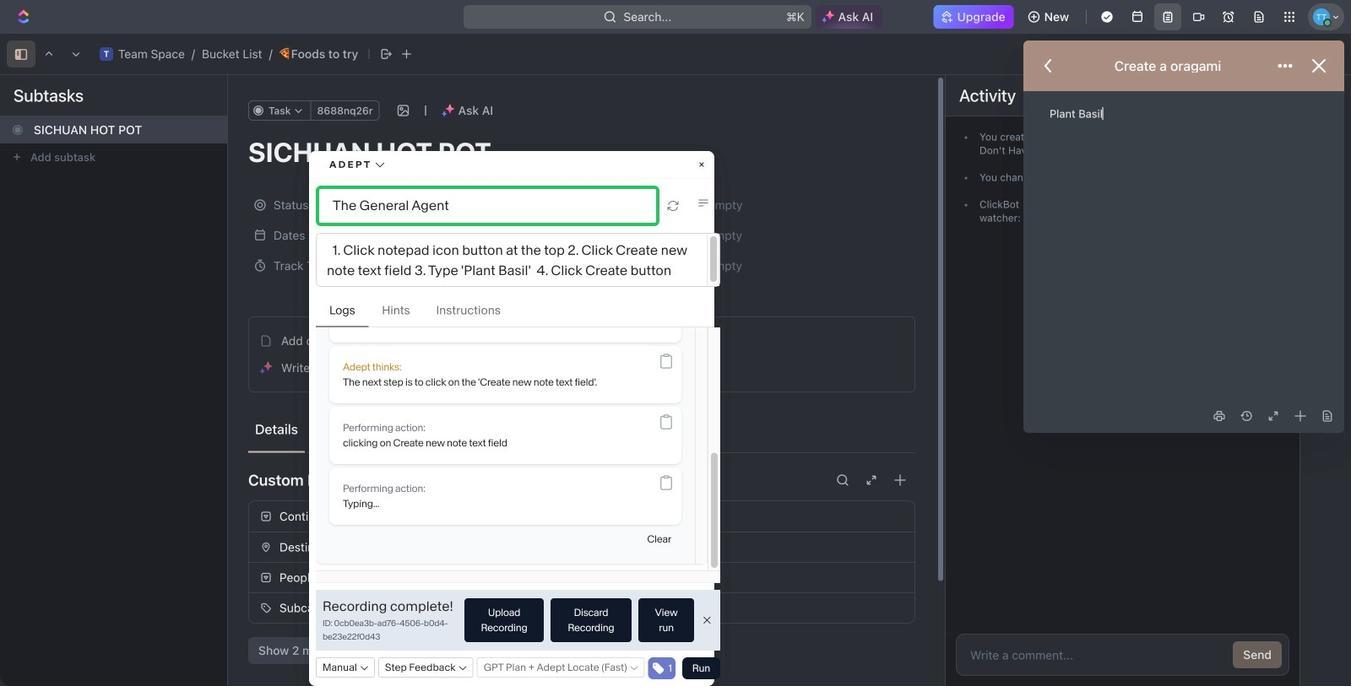 Task type: locate. For each thing, give the bounding box(es) containing it.
– text field
[[438, 541, 913, 555]]

Edit task name text field
[[248, 136, 916, 168]]

team space, , element
[[100, 47, 113, 61]]

task sidebar content section
[[942, 75, 1300, 687]]

tab list
[[248, 406, 916, 454]]



Task type: vqa. For each thing, say whether or not it's contained in the screenshot.
Search tasks... TEXT FIELD
no



Task type: describe. For each thing, give the bounding box(es) containing it.
custom fields element
[[248, 501, 916, 665]]

sidebar navigation
[[0, 34, 215, 687]]



